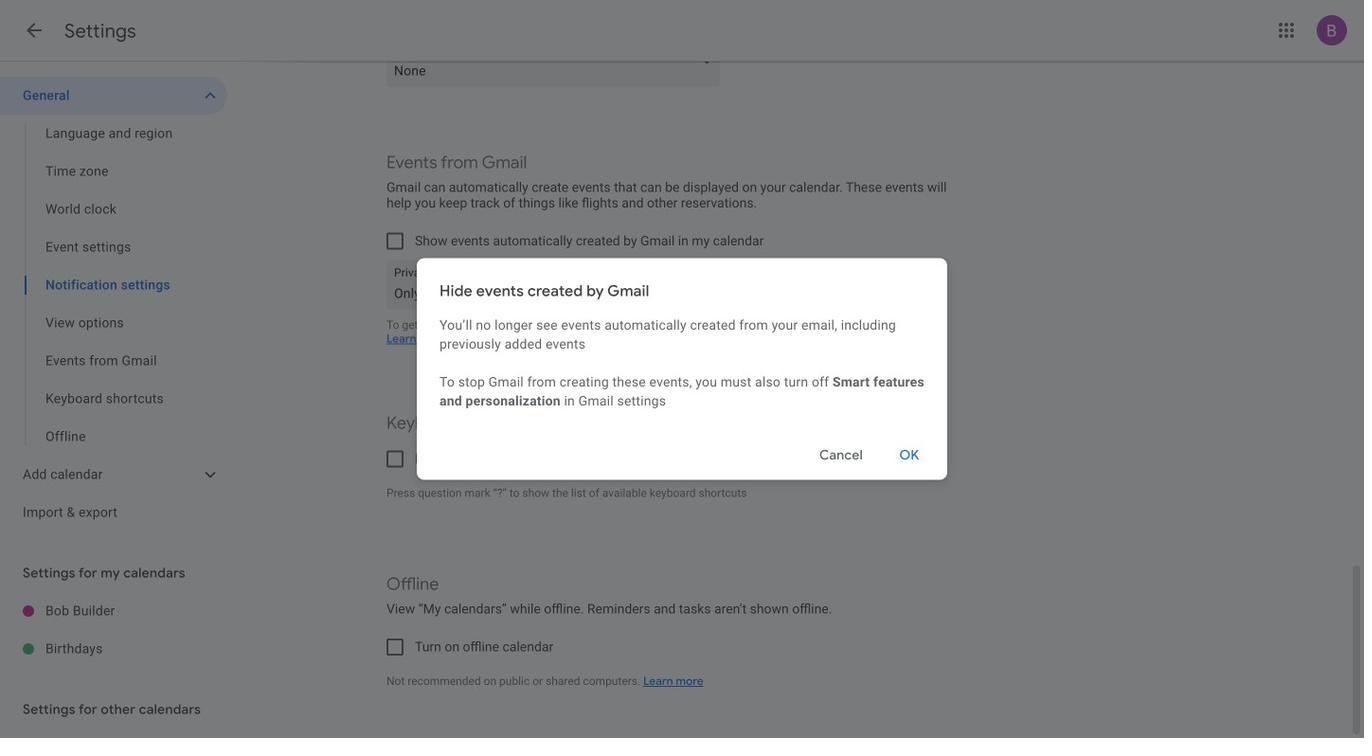 Task type: vqa. For each thing, say whether or not it's contained in the screenshot.
tree
yes



Task type: locate. For each thing, give the bounding box(es) containing it.
1 vertical spatial tree
[[0, 592, 227, 668]]

tree
[[0, 77, 227, 532], [0, 592, 227, 668]]

0 vertical spatial tree
[[0, 77, 227, 532]]

group
[[0, 115, 227, 456]]

birthdays tree item
[[0, 630, 227, 668]]

tree item
[[0, 266, 227, 304]]

2 tree from the top
[[0, 592, 227, 668]]

heading
[[64, 19, 136, 43]]

dialog
[[417, 258, 948, 480]]



Task type: describe. For each thing, give the bounding box(es) containing it.
go back image
[[23, 19, 45, 42]]

general tree item
[[0, 77, 227, 115]]

1 tree from the top
[[0, 77, 227, 532]]

bob builder tree item
[[0, 592, 227, 630]]



